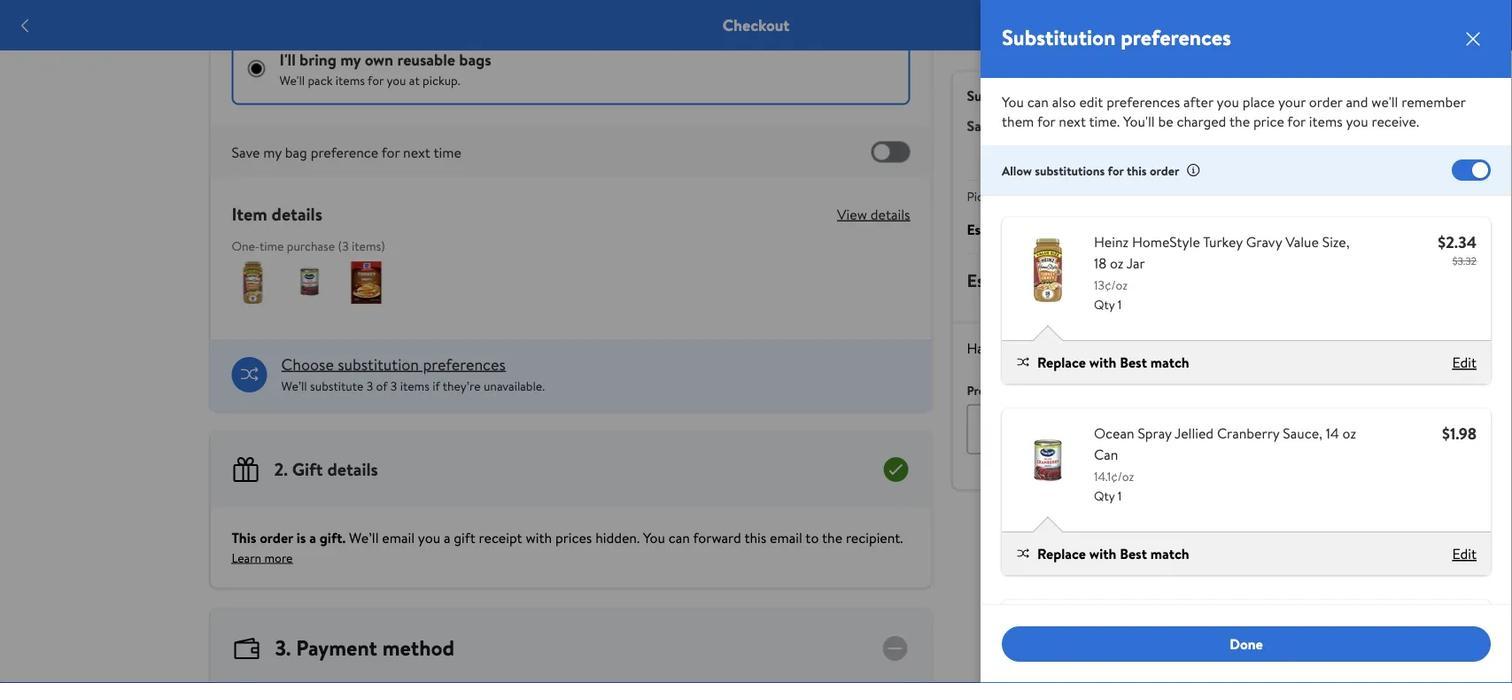 Task type: locate. For each thing, give the bounding box(es) containing it.
method
[[383, 633, 455, 663]]

substitution preferences
[[1002, 22, 1232, 52]]

1 horizontal spatial time
[[434, 142, 462, 162]]

learn
[[232, 549, 262, 566]]

for
[[368, 72, 384, 89], [1038, 112, 1056, 131], [1288, 112, 1306, 131], [382, 142, 400, 162], [1108, 162, 1124, 179]]

3
[[367, 377, 373, 394], [391, 377, 397, 394]]

qty inside heinz homestyle turkey gravy value size, 18 oz jar 13¢/oz qty 1
[[1094, 296, 1115, 313]]

close dialog image
[[1463, 28, 1484, 50]]

oz right 14
[[1343, 424, 1357, 443]]

0 horizontal spatial my
[[263, 142, 282, 162]]

0 vertical spatial best
[[1120, 353, 1148, 372]]

estimated down pickup
[[967, 219, 1030, 239]]

for inside i'll bring my own reusable bags we'll pack items for you at pickup.
[[368, 72, 384, 89]]

1 1 from the top
[[1118, 296, 1122, 313]]

preferences right edit
[[1107, 92, 1181, 112]]

1 qty from the top
[[1094, 296, 1115, 313]]

2 qty from the top
[[1094, 487, 1115, 504]]

1 vertical spatial we'll
[[349, 528, 379, 547]]

order left about substitutions image
[[1150, 162, 1180, 179]]

1 horizontal spatial we'll
[[349, 528, 379, 547]]

with for jar
[[1090, 353, 1117, 372]]

1 down 14.1¢/oz
[[1118, 487, 1122, 504]]

i'll bring my own reusable bags we'll pack items for you at pickup.
[[280, 49, 492, 89]]

1 horizontal spatial you
[[1002, 92, 1024, 112]]

1 horizontal spatial my
[[340, 49, 361, 71]]

0 vertical spatial items
[[336, 72, 365, 89]]

email left to
[[770, 528, 803, 547]]

0 horizontal spatial email
[[382, 528, 415, 547]]

$5.62
[[1256, 146, 1288, 166]]

recipient.
[[846, 528, 904, 547]]

1 vertical spatial replace with best match
[[1038, 544, 1190, 564]]

0 vertical spatial order
[[1310, 92, 1343, 112]]

time down item details
[[260, 237, 284, 254]]

edit for heinz homestyle turkey gravy value size, 18 oz jar
[[1453, 353, 1477, 372]]

items left and
[[1310, 112, 1343, 131]]

after
[[1184, 92, 1214, 112]]

0 vertical spatial my
[[340, 49, 361, 71]]

ocean
[[1094, 424, 1135, 443]]

1 horizontal spatial a
[[444, 528, 451, 547]]

best right code?
[[1120, 353, 1148, 372]]

you left we'll at the top right of page
[[1347, 112, 1369, 131]]

items inside choose substitution preferences we'll substitute 3 of 3 items if they're unavailable.
[[400, 377, 430, 394]]

a right the have at the right of page
[[1002, 338, 1009, 358]]

if
[[433, 377, 440, 394]]

this right forward on the bottom
[[745, 528, 767, 547]]

1 vertical spatial match
[[1151, 544, 1190, 564]]

can left forward on the bottom
[[669, 528, 690, 547]]

next down at
[[403, 142, 431, 162]]

we'll inside choose substitution preferences we'll substitute 3 of 3 items if they're unavailable.
[[281, 377, 307, 394]]

0 vertical spatial next
[[1059, 112, 1086, 131]]

checkout
[[723, 14, 790, 36]]

0 horizontal spatial we'll
[[281, 377, 307, 394]]

and
[[1347, 92, 1369, 112]]

match
[[1151, 353, 1190, 372], [1151, 544, 1190, 564]]

-
[[1251, 116, 1256, 136]]

we'll right the gift.
[[349, 528, 379, 547]]

1 vertical spatial items)
[[352, 237, 385, 254]]

1 horizontal spatial (3
[[1023, 86, 1035, 105]]

next inside you can also edit preferences after you place your order and we'll remember them for next time. you'll be charged the price for items you receive.
[[1059, 112, 1086, 131]]

you right after
[[1217, 92, 1240, 112]]

the left '-'
[[1230, 112, 1250, 131]]

1 down 13¢/oz
[[1118, 296, 1122, 313]]

items inside you can also edit preferences after you place your order and we'll remember them for next time. you'll be charged the price for items you receive.
[[1310, 112, 1343, 131]]

item
[[232, 202, 267, 226]]

0 vertical spatial the
[[1230, 112, 1250, 131]]

edit
[[1453, 353, 1477, 372], [1453, 544, 1477, 564]]

1 vertical spatial items
[[1310, 112, 1343, 131]]

1 estimated from the top
[[967, 219, 1030, 239]]

2 replace from the top
[[1038, 544, 1087, 564]]

1 horizontal spatial the
[[1230, 112, 1250, 131]]

1 horizontal spatial details
[[327, 457, 378, 482]]

this down "you'll" on the right of page
[[1127, 162, 1147, 179]]

cranberry
[[1218, 424, 1280, 443]]

forward
[[693, 528, 742, 547]]

with
[[1090, 353, 1117, 372], [526, 528, 552, 547], [1090, 544, 1117, 564]]

2 horizontal spatial order
[[1310, 92, 1343, 112]]

code
[[1006, 382, 1032, 399]]

2 edit from the top
[[1453, 544, 1477, 564]]

0 vertical spatial edit
[[1453, 353, 1477, 372]]

$1.14
[[1256, 116, 1285, 136]]

1 vertical spatial next
[[403, 142, 431, 162]]

we'll down choose at bottom left
[[281, 377, 307, 394]]

my left bag
[[263, 142, 282, 162]]

savings
[[967, 116, 1014, 136]]

1 vertical spatial best
[[1120, 544, 1148, 564]]

2 1 from the top
[[1118, 487, 1122, 504]]

can
[[1028, 92, 1049, 112], [669, 528, 690, 547]]

you
[[1002, 92, 1024, 112], [643, 528, 666, 547]]

payment
[[296, 633, 377, 663]]

3 left of
[[367, 377, 373, 394]]

1 vertical spatial edit
[[1453, 544, 1477, 564]]

turkey
[[1204, 232, 1243, 252]]

my inside i'll bring my own reusable bags we'll pack items for you at pickup.
[[340, 49, 361, 71]]

0 vertical spatial estimated
[[967, 219, 1030, 239]]

items)
[[1039, 86, 1077, 105], [352, 237, 385, 254]]

items right pack
[[336, 72, 365, 89]]

prices
[[556, 528, 592, 547]]

2 vertical spatial preferences
[[423, 353, 506, 375]]

best for jar
[[1120, 353, 1148, 372]]

None radio
[[248, 60, 265, 77]]

a left gift
[[444, 528, 451, 547]]

one-time purchase (3 items)
[[232, 237, 385, 254]]

0 horizontal spatial items)
[[352, 237, 385, 254]]

you inside this order is a gift. we'll email you a gift receipt with prices hidden. you can forward this email to the recipient. learn more
[[643, 528, 666, 547]]

1 replace with best match from the top
[[1038, 353, 1190, 372]]

0 horizontal spatial you
[[643, 528, 666, 547]]

this
[[232, 528, 256, 547]]

0 vertical spatial you
[[1002, 92, 1024, 112]]

0 horizontal spatial items
[[336, 72, 365, 89]]

time down pickup.
[[434, 142, 462, 162]]

2 best from the top
[[1120, 544, 1148, 564]]

1 vertical spatial estimated
[[967, 268, 1045, 293]]

items
[[336, 72, 365, 89], [1310, 112, 1343, 131], [400, 377, 430, 394]]

ocean spray jellied cranberry sauce, 14 oz can image
[[288, 261, 331, 304]]

value
[[1286, 232, 1319, 252]]

0 vertical spatial match
[[1151, 353, 1190, 372]]

0 vertical spatial details
[[272, 202, 323, 226]]

you up savings
[[1002, 92, 1024, 112]]

$2.34
[[1439, 231, 1477, 253]]

qty
[[1094, 296, 1115, 313], [1094, 487, 1115, 504]]

to
[[806, 528, 819, 547]]

0 vertical spatial replace
[[1038, 353, 1087, 372]]

order
[[1310, 92, 1343, 112], [1150, 162, 1180, 179], [260, 528, 293, 547]]

the for charged
[[1230, 112, 1250, 131]]

3 right of
[[391, 377, 397, 394]]

0 horizontal spatial (3
[[338, 237, 349, 254]]

you right the hidden.
[[643, 528, 666, 547]]

1 best from the top
[[1120, 353, 1148, 372]]

for down own
[[368, 72, 384, 89]]

you left at
[[387, 72, 406, 89]]

items left if
[[400, 377, 430, 394]]

items inside i'll bring my own reusable bags we'll pack items for you at pickup.
[[336, 72, 365, 89]]

2 horizontal spatial items
[[1310, 112, 1343, 131]]

with inside this order is a gift. we'll email you a gift receipt with prices hidden. you can forward this email to the recipient. learn more
[[526, 528, 552, 547]]

substitution
[[338, 353, 419, 375]]

0 vertical spatial qty
[[1094, 296, 1115, 313]]

preferences
[[1121, 22, 1232, 52], [1107, 92, 1181, 112], [423, 353, 506, 375]]

the inside you can also edit preferences after you place your order and we'll remember them for next time. you'll be charged the price for items you receive.
[[1230, 112, 1250, 131]]

(3 right purchase
[[338, 237, 349, 254]]

about substitutions image
[[1187, 163, 1201, 177]]

-$1.14
[[1251, 116, 1285, 136]]

qty down 13¢/oz
[[1094, 296, 1115, 313]]

1 vertical spatial qty
[[1094, 487, 1115, 504]]

1 vertical spatial replace
[[1038, 544, 1087, 564]]

next left time.
[[1059, 112, 1086, 131]]

0 horizontal spatial next
[[403, 142, 431, 162]]

i'll bring my own reusable bags option group
[[232, 0, 911, 105]]

1 horizontal spatial items)
[[1039, 86, 1077, 105]]

free
[[1264, 188, 1288, 205]]

substitutions
[[1035, 162, 1105, 179]]

(3
[[1023, 86, 1035, 105], [338, 237, 349, 254]]

0 vertical spatial (3
[[1023, 86, 1035, 105]]

preferences up after
[[1121, 22, 1232, 52]]

1 vertical spatial (3
[[338, 237, 349, 254]]

details
[[272, 202, 323, 226], [327, 457, 378, 482]]

0 horizontal spatial 3
[[367, 377, 373, 394]]

1 horizontal spatial next
[[1059, 112, 1086, 131]]

0 horizontal spatial the
[[822, 528, 843, 547]]

email right the gift.
[[382, 528, 415, 547]]

0 horizontal spatial oz
[[1110, 253, 1124, 273]]

you can also edit preferences after you place your order and we'll remember them for next time. you'll be charged the price for items you receive.
[[1002, 92, 1466, 131]]

with down 14.1¢/oz
[[1090, 544, 1117, 564]]

1 horizontal spatial 3
[[391, 377, 397, 394]]

we'll inside this order is a gift. we'll email you a gift receipt with prices hidden. you can forward this email to the recipient. learn more
[[349, 528, 379, 547]]

0 vertical spatial can
[[1028, 92, 1049, 112]]

can left the also
[[1028, 92, 1049, 112]]

next
[[1059, 112, 1086, 131], [403, 142, 431, 162]]

total
[[1050, 268, 1086, 293]]

bags
[[459, 49, 492, 71]]

1
[[1118, 296, 1122, 313], [1118, 487, 1122, 504]]

replace with best match for jar
[[1038, 353, 1190, 372]]

sauce,
[[1283, 424, 1323, 443]]

0 vertical spatial we'll
[[281, 377, 307, 394]]

edit
[[1080, 92, 1104, 112]]

0 vertical spatial replace with best match
[[1038, 353, 1190, 372]]

we'll
[[280, 72, 305, 89]]

jellied
[[1175, 424, 1214, 443]]

can inside this order is a gift. we'll email you a gift receipt with prices hidden. you can forward this email to the recipient. learn more
[[669, 528, 690, 547]]

(3 up them
[[1023, 86, 1035, 105]]

the right to
[[822, 528, 843, 547]]

details up one-time purchase (3 items)
[[272, 202, 323, 226]]

the inside this order is a gift. we'll email you a gift receipt with prices hidden. you can forward this email to the recipient. learn more
[[822, 528, 843, 547]]

estimated taxes
[[967, 219, 1066, 239]]

2 vertical spatial items
[[400, 377, 430, 394]]

replace with best match up 'ocean'
[[1038, 353, 1190, 372]]

gift
[[292, 457, 323, 482]]

subtotal
[[967, 86, 1020, 105]]

2 vertical spatial order
[[260, 528, 293, 547]]

oz inside heinz homestyle turkey gravy value size, 18 oz jar 13¢/oz qty 1
[[1110, 253, 1124, 273]]

1 horizontal spatial items
[[400, 377, 430, 394]]

0 vertical spatial preferences
[[1121, 22, 1232, 52]]

1 vertical spatial you
[[643, 528, 666, 547]]

preferences up they're
[[423, 353, 506, 375]]

with left prices
[[526, 528, 552, 547]]

1 horizontal spatial order
[[1150, 162, 1180, 179]]

0 horizontal spatial this
[[745, 528, 767, 547]]

1 horizontal spatial this
[[1127, 162, 1147, 179]]

2 match from the top
[[1151, 544, 1190, 564]]

we'll
[[281, 377, 307, 394], [349, 528, 379, 547]]

order up more
[[260, 528, 293, 547]]

0 horizontal spatial a
[[310, 528, 316, 547]]

you left gift
[[418, 528, 441, 547]]

1 vertical spatial this
[[745, 528, 767, 547]]

this inside substitution preferences dialog
[[1127, 162, 1147, 179]]

receipt
[[479, 528, 523, 547]]

oz right "18"
[[1110, 253, 1124, 273]]

substitution preferences dialog
[[981, 0, 1513, 683]]

0 vertical spatial 1
[[1118, 296, 1122, 313]]

0 horizontal spatial order
[[260, 528, 293, 547]]

1 replace from the top
[[1038, 353, 1087, 372]]

1 vertical spatial can
[[669, 528, 690, 547]]

1 vertical spatial the
[[822, 528, 843, 547]]

time
[[434, 142, 462, 162], [260, 237, 284, 254]]

my
[[340, 49, 361, 71], [263, 142, 282, 162]]

items) up mccormick gravy mix - turkey naturally flavored, 0.87 oz gravies icon
[[352, 237, 385, 254]]

0 horizontal spatial time
[[260, 237, 284, 254]]

best
[[1120, 353, 1148, 372], [1120, 544, 1148, 564]]

place
[[1243, 92, 1275, 112]]

0 vertical spatial time
[[434, 142, 462, 162]]

items) left edit
[[1039, 86, 1077, 105]]

with up promo code text field
[[1090, 353, 1117, 372]]

estimated down estimated taxes
[[967, 268, 1045, 293]]

for right them
[[1038, 112, 1056, 131]]

be
[[1159, 112, 1174, 131]]

match for 14.1¢/oz
[[1151, 544, 1190, 564]]

replace with best match down 14.1¢/oz
[[1038, 544, 1190, 564]]

1 edit from the top
[[1453, 353, 1477, 372]]

1 horizontal spatial can
[[1028, 92, 1049, 112]]

qty down 14.1¢/oz
[[1094, 487, 1115, 504]]

estimated total
[[967, 268, 1086, 293]]

2 estimated from the top
[[967, 268, 1045, 293]]

1 vertical spatial 1
[[1118, 487, 1122, 504]]

best down 14.1¢/oz
[[1120, 544, 1148, 564]]

1 vertical spatial oz
[[1343, 424, 1357, 443]]

a right the 'is'
[[310, 528, 316, 547]]

1 horizontal spatial oz
[[1343, 424, 1357, 443]]

1 vertical spatial my
[[263, 142, 282, 162]]

14.1¢/oz
[[1094, 468, 1135, 485]]

details right gift
[[327, 457, 378, 482]]

0 horizontal spatial can
[[669, 528, 690, 547]]

order left and
[[1310, 92, 1343, 112]]

1 inside heinz homestyle turkey gravy value size, 18 oz jar 13¢/oz qty 1
[[1118, 296, 1122, 313]]

1 vertical spatial preferences
[[1107, 92, 1181, 112]]

1 match from the top
[[1151, 353, 1190, 372]]

0 vertical spatial oz
[[1110, 253, 1124, 273]]

2 3 from the left
[[391, 377, 397, 394]]

my left own
[[340, 49, 361, 71]]

0 vertical spatial this
[[1127, 162, 1147, 179]]

replace with best match
[[1038, 353, 1190, 372], [1038, 544, 1190, 564]]

have
[[967, 338, 999, 358]]

1 horizontal spatial email
[[770, 528, 803, 547]]

order inside you can also edit preferences after you place your order and we'll remember them for next time. you'll be charged the price for items you receive.
[[1310, 92, 1343, 112]]

2 replace with best match from the top
[[1038, 544, 1190, 564]]

3. payment method
[[275, 633, 455, 663]]



Task type: describe. For each thing, give the bounding box(es) containing it.
save my bag preference for next time
[[232, 142, 462, 162]]

promo
[[1012, 338, 1053, 358]]

for right the $1.14
[[1288, 112, 1306, 131]]

gift
[[454, 528, 476, 547]]

pack
[[308, 72, 333, 89]]

2 horizontal spatial a
[[1002, 338, 1009, 358]]

you inside you can also edit preferences after you place your order and we'll remember them for next time. you'll be charged the price for items you receive.
[[1002, 92, 1024, 112]]

apply
[[1242, 420, 1274, 438]]

Promo code text field
[[967, 405, 1207, 454]]

pickup.
[[423, 72, 460, 89]]

items for preferences
[[400, 377, 430, 394]]

bag
[[285, 142, 307, 162]]

price
[[1254, 112, 1285, 131]]

size,
[[1323, 232, 1350, 252]]

they're
[[443, 377, 481, 394]]

substitution
[[1002, 22, 1116, 52]]

your
[[1279, 92, 1306, 112]]

none radio inside i'll bring my own reusable bags option group
[[248, 60, 265, 77]]

preference
[[311, 142, 379, 162]]

pickup
[[967, 188, 1003, 205]]

match for jar
[[1151, 353, 1190, 372]]

with for 14.1¢/oz
[[1090, 544, 1117, 564]]

also
[[1053, 92, 1076, 112]]

1 vertical spatial details
[[327, 457, 378, 482]]

replace for 14.1¢/oz
[[1038, 544, 1087, 564]]

this order is a gift. we'll email you a gift receipt with prices hidden. you can forward this email to the recipient. learn more
[[232, 528, 904, 566]]

allow substitutions for this order
[[1002, 162, 1180, 179]]

back image
[[14, 15, 35, 36]]

i'll
[[280, 49, 296, 71]]

this inside this order is a gift. we'll email you a gift receipt with prices hidden. you can forward this email to the recipient. learn more
[[745, 528, 767, 547]]

0 vertical spatial items)
[[1039, 86, 1077, 105]]

homestyle
[[1133, 232, 1201, 252]]

bring
[[300, 49, 337, 71]]

one-
[[232, 237, 260, 254]]

1 email from the left
[[382, 528, 415, 547]]

replace with best match for 14.1¢/oz
[[1038, 544, 1190, 564]]

save
[[232, 142, 260, 162]]

1 vertical spatial time
[[260, 237, 284, 254]]

can
[[1094, 445, 1119, 464]]

best for 14.1¢/oz
[[1120, 544, 1148, 564]]

choose
[[281, 353, 334, 375]]

you inside i'll bring my own reusable bags we'll pack items for you at pickup.
[[387, 72, 406, 89]]

estimated for estimated total
[[967, 268, 1045, 293]]

$6.76
[[1256, 86, 1288, 105]]

charged
[[1177, 112, 1227, 131]]

1 vertical spatial order
[[1150, 162, 1180, 179]]

2.
[[274, 457, 288, 482]]

heinz homestyle turkey gravy value size, 18 oz jar image
[[232, 261, 274, 304]]

we'll
[[1372, 92, 1399, 112]]

edit for ocean spray jellied cranberry sauce, 14 oz can
[[1453, 544, 1477, 564]]

promo
[[967, 382, 1003, 399]]

gravy
[[1247, 232, 1283, 252]]

oz inside ocean spray jellied cranberry sauce, 14 oz can 14.1¢/oz qty 1
[[1343, 424, 1357, 443]]

is
[[297, 528, 306, 547]]

18
[[1094, 253, 1107, 273]]

time.
[[1090, 112, 1120, 131]]

$0.00
[[1253, 219, 1288, 239]]

the for to
[[822, 528, 843, 547]]

you inside this order is a gift. we'll email you a gift receipt with prices hidden. you can forward this email to the recipient. learn more
[[418, 528, 441, 547]]

purchase
[[287, 237, 335, 254]]

preferences inside choose substitution preferences we'll substitute 3 of 3 items if they're unavailable.
[[423, 353, 506, 375]]

done
[[1230, 634, 1263, 654]]

taxes
[[1033, 219, 1066, 239]]

mccormick gravy mix - turkey naturally flavored, 0.87 oz gravies image
[[345, 261, 388, 304]]

subtotal (3 items)
[[967, 86, 1077, 105]]

of
[[376, 377, 388, 394]]

3.
[[275, 633, 291, 663]]

estimated for estimated taxes
[[967, 219, 1030, 239]]

$1.98
[[1443, 423, 1477, 445]]

promo code
[[967, 382, 1032, 399]]

done button
[[1002, 627, 1491, 662]]

receive.
[[1372, 112, 1420, 131]]

unavailable.
[[484, 377, 545, 394]]

choose substitution preferences we'll substitute 3 of 3 items if they're unavailable.
[[281, 353, 545, 394]]

0 horizontal spatial details
[[272, 202, 323, 226]]

ocean spray jellied cranberry sauce, 14 oz can 14.1¢/oz qty 1
[[1094, 424, 1357, 504]]

for right 'preference' on the left of page
[[382, 142, 400, 162]]

1 3 from the left
[[367, 377, 373, 394]]

gift.
[[320, 528, 346, 547]]

14
[[1326, 424, 1340, 443]]

reusable
[[397, 49, 455, 71]]

qty inside ocean spray jellied cranberry sauce, 14 oz can 14.1¢/oz qty 1
[[1094, 487, 1115, 504]]

hidden.
[[596, 528, 640, 547]]

allow
[[1002, 162, 1032, 179]]

order inside this order is a gift. we'll email you a gift receipt with prices hidden. you can forward this email to the recipient. learn more
[[260, 528, 293, 547]]

more
[[265, 549, 293, 566]]

at
[[409, 72, 420, 89]]

2. gift details
[[274, 457, 378, 482]]

them
[[1002, 112, 1034, 131]]

13¢/oz
[[1094, 276, 1128, 294]]

2 email from the left
[[770, 528, 803, 547]]

own
[[365, 49, 394, 71]]

$2.34 $3.32
[[1439, 231, 1477, 269]]

learn more button
[[232, 549, 293, 566]]

replace for jar
[[1038, 353, 1087, 372]]

can inside you can also edit preferences after you place your order and we'll remember them for next time. you'll be charged the price for items you receive.
[[1028, 92, 1049, 112]]

heinz homestyle turkey gravy value size, 18 oz jar 13¢/oz qty 1
[[1094, 232, 1350, 313]]

choose substitution preferences button
[[281, 353, 506, 375]]

preferences inside you can also edit preferences after you place your order and we'll remember them for next time. you'll be charged the price for items you receive.
[[1107, 92, 1181, 112]]

items for my
[[336, 72, 365, 89]]

$3.32
[[1453, 253, 1477, 269]]

spray
[[1138, 424, 1172, 443]]

for right substitutions
[[1108, 162, 1124, 179]]

substitute
[[310, 377, 364, 394]]

item details
[[232, 202, 323, 226]]

1 inside ocean spray jellied cranberry sauce, 14 oz can 14.1¢/oz qty 1
[[1118, 487, 1122, 504]]

apply button
[[1228, 415, 1288, 444]]



Task type: vqa. For each thing, say whether or not it's contained in the screenshot.
Heinz HomeStyle Turkey Gravy Value Size, 18 oz Jar's Edit
yes



